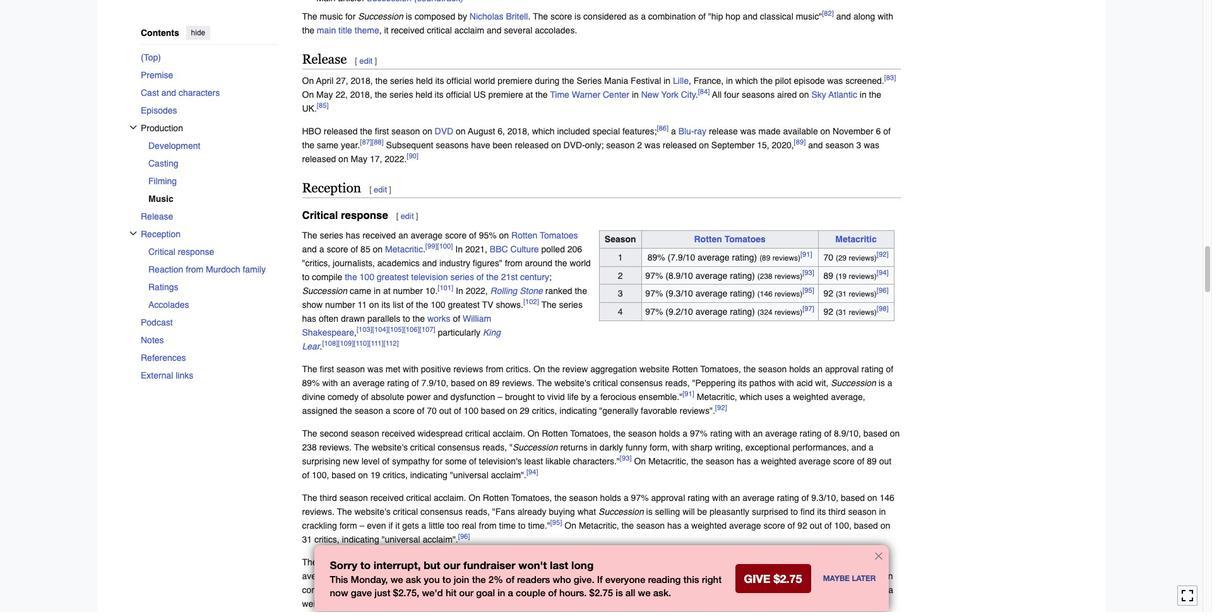 Task type: locate. For each thing, give the bounding box(es) containing it.
series inside the series has often drawn parallels to the
[[559, 300, 583, 310]]

1 horizontal spatial first
[[375, 126, 389, 137]]

1 horizontal spatial final
[[846, 571, 862, 581]]

has inside on metacritic, the season has a weighted average score of 89 out of 100, based on 19 critics, indicating "universal acclaim".
[[737, 456, 751, 466]]

polled
[[541, 244, 565, 254]]

succession up least
[[513, 442, 558, 452]]

0 vertical spatial family
[[242, 264, 265, 274]]

[ edit ] for critical response
[[396, 211, 418, 221]]

89% (7.9/10 average rating) (89 reviews) [91]
[[647, 250, 812, 263]]

0 horizontal spatial met
[[386, 364, 400, 374]]

.
[[528, 12, 530, 22], [696, 90, 698, 100], [423, 244, 425, 254], [320, 341, 322, 351]]

warner
[[572, 90, 600, 100]]

2 vertical spatial [
[[396, 211, 399, 221]]

we inside , we ask you to join the 2% of readers who give. if everyone reading this right now gave just
[[391, 574, 403, 585]]

on right 11
[[369, 300, 379, 310]]

it right the "theme"
[[384, 26, 389, 36]]

0 horizontal spatial 100
[[360, 272, 374, 282]]

0 horizontal spatial for
[[345, 12, 356, 22]]

"universal for gets
[[382, 534, 420, 545]]

critical inside the first season was met with positive reviews from critics. on the review aggregation website rotten tomatoes, the season holds an approval rating of 89% with an average rating of 7.9/10, based on 89 reviews. the website's critical consensus reads, "peppering its pathos with acid wit,
[[593, 378, 618, 388]]

(31 for 97% (9.2/10 average rating)
[[836, 308, 847, 317]]

1 vertical spatial acclaim".
[[423, 534, 458, 545]]

rating
[[861, 364, 884, 374], [387, 378, 409, 388], [710, 428, 732, 439], [800, 428, 822, 439], [688, 493, 710, 503], [777, 493, 799, 503], [800, 557, 822, 567], [336, 571, 359, 581]]

100, down hit
[[445, 599, 462, 609]]

0 vertical spatial "universal
[[450, 470, 488, 480]]

reviews. up crackling
[[302, 507, 334, 517]]

time
[[550, 90, 569, 100]]

maybe later button
[[823, 568, 876, 590]]

released inside and season 3 was released on may 17, 2022.
[[302, 154, 336, 164]]

website's inside the fourth and final season has been met with widespread critical acclaim. on rotten tomatoes, the season holds an approval rating of 97% with an average rating of 9.2/10, based on 324 reviews. the website's critical consensus reads, "as compulsively watchable as ever,
[[509, 571, 545, 581]]

by inside the music for succession is composed by nicholas britell . the score is considered as a combination of "hip hop and classical music" [82]
[[458, 12, 467, 22]]

episodes
[[140, 105, 177, 115]]

(9.2/10
[[666, 307, 693, 317]]

of inside "is a divine comedy of absolute power and dysfunction – brought to vivid life by a ferocious ensemble.""
[[361, 392, 368, 402]]

1 vertical spatial reception
[[140, 229, 180, 239]]

season down selling
[[636, 521, 665, 531]]

rotten tomatoes link up polled
[[511, 230, 578, 240]]

on inside on metacritic, the season has a weighted average score of 89 out of 100, based on 19 critics, indicating "universal acclaim".
[[634, 456, 646, 466]]

with up the writing,
[[735, 428, 750, 439]]

response up reaction from murdoch family
[[177, 247, 214, 257]]

1 vertical spatial it
[[395, 521, 400, 531]]

website's inside the second season received widespread critical acclaim. on rotten tomatoes, the season holds a 97% rating with an average rating of 8.9/10, based on 238 reviews. the website's critical consensus reads, "
[[372, 442, 408, 452]]

and inside polled 206 "critics, journalists, academics and industry figures" from around the world to compile
[[422, 258, 437, 268]]

average inside the third season received critical acclaim. on rotten tomatoes, the season holds a 97% approval rating with an average rating of 9.3/10, based on 146 reviews. the website's critical consensus reads, "fans already buying what
[[743, 493, 774, 503]]

from inside is selling will be pleasantly surprised to find its third season in crackling form – even if it gets a little too real from time to time."
[[479, 521, 497, 531]]

edit link down the "theme"
[[359, 56, 373, 66]]

met inside the first season was met with positive reviews from critics. on the review aggregation website rotten tomatoes, the season holds an approval rating of 89% with an average rating of 7.9/10, based on 89 reviews. the website's critical consensus reads, "peppering its pathos with acid wit,
[[386, 364, 400, 374]]

official inside the on april 27, 2018, the series held its official world premiere during the series mania festival in lille , france, in which the pilot episode was screened. [83]
[[446, 76, 472, 86]]

[87] link
[[360, 138, 372, 147]]

held for world
[[416, 76, 433, 86]]

sorry to interrupt, but our fundraiser won't last long this monday
[[330, 559, 594, 585]]

0 horizontal spatial acclaim".
[[423, 534, 458, 545]]

. [108] [109] [110] [111] [112]
[[320, 339, 399, 351]]

100 up works link
[[431, 300, 445, 310]]

1 vertical spatial 100
[[431, 300, 445, 310]]

tv
[[482, 300, 493, 310]]

[91] inside "89% (7.9/10 average rating) (89 reviews) [91]"
[[800, 250, 812, 259]]

[ for reception
[[369, 185, 372, 195]]

in up characters."
[[590, 442, 597, 452]]

97%
[[645, 271, 663, 281], [645, 289, 663, 299], [645, 307, 663, 317], [690, 428, 708, 439], [631, 493, 649, 503], [834, 557, 852, 567]]

on inside the third season received critical acclaim. on rotten tomatoes, the season holds a 97% approval rating with an average rating of 9.3/10, based on 146 reviews. the website's critical consensus reads, "fans already buying what
[[867, 493, 877, 503]]

the inside , we ask you to join the 2% of readers who give. if everyone reading this right now gave just
[[472, 574, 486, 585]]

first down [108]
[[320, 364, 334, 374]]

reviews. down critics.
[[502, 378, 534, 388]]

received down later
[[852, 585, 886, 595]]

2 horizontal spatial acclaim.
[[561, 557, 593, 567]]

average inside the second season received widespread critical acclaim. on rotten tomatoes, the season holds a 97% rating with an average rating of 8.9/10, based on 238 reviews. the website's critical consensus reads, "
[[765, 428, 797, 439]]

0 vertical spatial official
[[446, 76, 472, 86]]

[ edit ] down 17,
[[369, 185, 391, 195]]

0 horizontal spatial [95]
[[550, 518, 562, 527]]

an up later
[[872, 557, 882, 567]]

1 horizontal spatial as
[[758, 571, 767, 581]]

edit for release
[[359, 56, 373, 66]]

edit link for release
[[359, 56, 373, 66]]

[95] link right (146
[[802, 286, 814, 295]]

on right available
[[820, 126, 830, 137]]

king lear
[[302, 327, 501, 351]]

1 vertical spatial [91] link
[[682, 389, 694, 398]]

0 vertical spatial as
[[629, 12, 638, 22]]

reviews) inside 70 (29 reviews) [92]
[[849, 254, 877, 263]]

rating) up 97% (9.3/10 average rating) (146 reviews) [95]
[[730, 271, 755, 281]]

2018, right 22,
[[350, 90, 372, 100]]

1 (31 from the top
[[836, 290, 847, 299]]

] down the "theme"
[[375, 56, 377, 66]]

even
[[367, 521, 386, 531]]

same
[[317, 140, 338, 150]]

held inside the on april 27, 2018, the series held its official world premiere during the series mania festival in lille , france, in which the pilot episode was screened. [83]
[[416, 76, 433, 86]]

critics.
[[506, 364, 531, 374]]

rating) inside 97% (9.3/10 average rating) (146 reviews) [95]
[[730, 289, 755, 299]]

indicating down brilliant
[[543, 599, 581, 609]]

with inside 'returns in darkly funny form, with sharp writing, exceptional performances, and a surprising new level of sympathy for some of television's least likable characters."'
[[672, 442, 688, 452]]

in right [100] link
[[455, 244, 463, 254]]

[106]
[[404, 325, 420, 334]]

1 vertical spatial 89
[[490, 378, 500, 388]]

rating) for 97% (9.2/10 average rating)
[[730, 307, 755, 317]]

[87] [88] subsequent seasons have been released on dvd-only; season 2 was released on september 15, 2020, [89]
[[360, 138, 806, 150]]

we down interrupt,
[[391, 574, 403, 585]]

in left new
[[632, 90, 639, 100]]

season down succession '
[[805, 585, 833, 595]]

[91] left '(29'
[[800, 250, 812, 259]]

1 vertical spatial at
[[383, 286, 390, 296]]

average down 97% (9.3/10 average rating) (146 reviews) [95]
[[695, 307, 727, 317]]

held for us
[[416, 90, 432, 100]]

with left positive
[[403, 364, 418, 374]]

came
[[350, 286, 371, 296]]

on down watchable
[[733, 585, 745, 595]]

average down performances,
[[799, 456, 831, 466]]

for inside the music for succession is composed by nicholas britell . the score is considered as a combination of "hip hop and classical music" [82]
[[345, 12, 356, 22]]

released
[[324, 126, 358, 137], [515, 140, 549, 150], [663, 140, 697, 150], [302, 154, 336, 164]]

0 horizontal spatial [92] link
[[715, 403, 727, 412]]

compulsively
[[662, 571, 713, 581]]

held up subsequent
[[416, 90, 432, 100]]

podcast link
[[140, 313, 277, 331]]

acclaim". inside on metacritic, the season has a weighted average score of 89 out of 100, based on 19 critics, indicating "universal acclaim".
[[491, 470, 526, 480]]

critical up the reaction
[[148, 247, 175, 257]]

final up monday
[[362, 557, 378, 567]]

[92] inside 70 (29 reviews) [92]
[[877, 250, 889, 259]]

second
[[320, 428, 348, 439]]

2 vertical spatial 89
[[867, 456, 877, 466]]

on inside on may 22, 2018, the series held its official us premiere at the time warner center in new york city . [84] all four seasons aired on sky atlantic
[[302, 90, 314, 100]]

] for release
[[375, 56, 377, 66]]

1 vertical spatial (31
[[836, 308, 847, 317]]

music link
[[148, 190, 287, 207]]

out inside on metacritic, the season has a weighted average score of 89 out of 100, based on 19 critics, indicating "universal acclaim".
[[879, 456, 891, 466]]

0 vertical spatial greatest
[[377, 272, 409, 282]]

on inside on metacritic, the season has received a weighted average score of 92 out of 100, based on 31 critics, indicating "universal acclaim".
[[733, 585, 745, 595]]

score inside on metacritic, the season has a weighted average score of 92 out of 100, based on 31 critics, indicating "universal acclaim".
[[764, 521, 785, 531]]

0 vertical spatial [93]
[[802, 268, 814, 277]]

we'd
[[422, 587, 443, 598]]

0 vertical spatial widespread
[[418, 428, 463, 439]]

[97] down watchable
[[719, 583, 731, 592]]

rotten up 'culture'
[[511, 230, 537, 240]]

average up [99] on the left top
[[411, 230, 443, 240]]

season inside hbo released the first season on dvd on august 6, 2018, which included special features; [86] a blu-ray
[[391, 126, 420, 137]]

1 horizontal spatial seasons
[[742, 90, 775, 100]]

on
[[302, 76, 314, 86], [302, 90, 314, 100], [533, 364, 545, 374], [528, 428, 539, 439], [634, 456, 646, 466], [469, 493, 480, 503], [565, 521, 576, 531], [596, 557, 608, 567], [733, 585, 745, 595]]

external
[[140, 370, 173, 380]]

, inside the on april 27, 2018, the series held its official world premiere during the series mania festival in lille , france, in which the pilot episode was screened. [83]
[[689, 76, 691, 86]]

and inside "is a divine comedy of absolute power and dysfunction – brought to vivid life by a ferocious ensemble.""
[[433, 392, 448, 402]]

0 horizontal spatial critical
[[148, 247, 175, 257]]

of inside ranked the show number 11 on its list of the 100 greatest tv shows.
[[406, 300, 413, 310]]

on may 22, 2018, the series held its official us premiere at the time warner center in new york city . [84] all four seasons aired on sky atlantic
[[302, 88, 857, 100]]

[89] link
[[794, 138, 806, 147]]

average up concludes
[[302, 571, 334, 581]]

tomatoes up "89% (7.9/10 average rating) (89 reviews) [91]"
[[724, 234, 766, 245]]

[95]
[[802, 286, 814, 295], [550, 518, 562, 527]]

reviews.
[[502, 378, 534, 388], [319, 442, 352, 452], [302, 507, 334, 517], [456, 571, 489, 581]]

typically
[[511, 585, 542, 595]]

0 horizontal spatial 89%
[[302, 378, 320, 388]]

the up , [103] [104] [105] [106] [107] particularly
[[413, 314, 425, 324]]

edit link for critical response
[[401, 211, 414, 221]]

reviews) down 92 (31 reviews) [96]
[[849, 308, 877, 317]]

[91] link left '(29'
[[800, 250, 812, 259]]

for
[[345, 12, 356, 22], [432, 456, 443, 466]]

cast
[[140, 87, 159, 98]]

0 horizontal spatial [
[[355, 56, 357, 66]]

1 vertical spatial edit link
[[374, 185, 387, 195]]

[84] link
[[698, 88, 710, 96]]

[97] link right "(324"
[[802, 304, 814, 313]]

release link
[[140, 207, 277, 225]]

1 vertical spatial may
[[351, 154, 367, 164]]

metacritic, down what
[[579, 521, 619, 531]]

a inside on metacritic, the season has received a weighted average score of 92 out of 100, based on 31 critics, indicating "universal acclaim".
[[888, 585, 893, 595]]

widespread inside the second season received widespread critical acclaim. on rotten tomatoes, the season holds a 97% rating with an average rating of 8.9/10, based on 238 reviews. the website's critical consensus reads, "
[[418, 428, 463, 439]]

monday
[[351, 574, 386, 585]]

pleasantly
[[710, 507, 749, 517]]

1 horizontal spatial 89
[[824, 271, 833, 281]]

[96]
[[877, 286, 889, 295], [458, 532, 470, 541]]

acclaim". down television's on the bottom left
[[491, 470, 526, 480]]

1 vertical spatial [97]
[[719, 583, 731, 592]]

an up exceptional
[[753, 428, 763, 439]]

note
[[302, 0, 900, 5]]

rating) inside "89% (7.9/10 average rating) (89 reviews) [91]"
[[732, 253, 757, 263]]

all
[[712, 90, 722, 100]]

season up subsequent
[[391, 126, 420, 137]]

the inside in the uk.
[[869, 90, 881, 100]]

2 x small image from the top
[[129, 229, 137, 237]]

consensus inside the second season received widespread critical acclaim. on rotten tomatoes, the season holds a 97% rating with an average rating of 8.9/10, based on 238 reviews. the website's critical consensus reads, "
[[438, 442, 480, 452]]

on up dysfunction
[[477, 378, 487, 388]]

new york city link
[[641, 90, 696, 100]]

series up subsequent
[[389, 90, 413, 100]]

6
[[876, 126, 881, 137]]

1 vertical spatial [96]
[[458, 532, 470, 541]]

received for an
[[362, 230, 396, 240]]

0 vertical spatial [94]
[[877, 268, 889, 277]]

92 inside on metacritic, the season has received a weighted average score of 92 out of 100, based on 31 critics, indicating "universal acclaim".
[[408, 599, 418, 609]]

. inside on may 22, 2018, the series held its official us premiere at the time warner center in new york city . [84] all four seasons aired on sky atlantic
[[696, 90, 698, 100]]

31 inside on metacritic, the season has received a weighted average score of 92 out of 100, based on 31 critics, indicating "universal acclaim".
[[504, 599, 513, 609]]

development
[[148, 140, 200, 151]]

response up 85
[[341, 209, 388, 221]]

as right the considered
[[629, 12, 638, 22]]

to up monday
[[360, 559, 371, 572]]

1 vertical spatial [
[[369, 185, 372, 195]]

0 vertical spatial 3
[[856, 140, 861, 150]]

metacritic, inside on metacritic, the season has a weighted average score of 89 out of 100, based on 19 critics, indicating "universal acclaim".
[[648, 456, 689, 466]]

0 horizontal spatial greatest
[[377, 272, 409, 282]]

100, for returns in darkly funny form, with sharp writing, exceptional performances, and a surprising new level of sympathy for some of television's least likable characters."
[[312, 470, 329, 480]]

1 horizontal spatial at
[[526, 90, 533, 100]]

released down blu-
[[663, 140, 697, 150]]

an
[[398, 230, 408, 240], [813, 364, 823, 374], [340, 378, 350, 388], [753, 428, 763, 439], [730, 493, 740, 503], [751, 557, 761, 567], [872, 557, 882, 567]]

is
[[406, 12, 412, 22], [575, 12, 581, 22], [879, 378, 885, 388], [646, 507, 653, 517], [616, 587, 623, 598]]

weighted down concludes
[[302, 599, 337, 609]]

third down the 9.3/10,
[[828, 507, 846, 517]]

0 vertical spatial been
[[493, 140, 512, 150]]

official for world
[[446, 76, 472, 86]]

31 down "typically"
[[504, 599, 513, 609]]

acclaim".
[[491, 470, 526, 480], [423, 534, 458, 545], [624, 599, 660, 609]]

7.9/10,
[[421, 378, 448, 388]]

will
[[683, 507, 695, 517]]

0 vertical spatial approval
[[825, 364, 859, 374]]

22,
[[335, 90, 348, 100]]

1 horizontal spatial approval
[[763, 557, 797, 567]]

2018, inside the on april 27, 2018, the series held its official world premiere during the series mania festival in lille , france, in which the pilot episode was screened. [83]
[[351, 76, 373, 86]]

episode
[[794, 76, 825, 86]]

0 horizontal spatial 3
[[618, 289, 623, 299]]

greatest inside ranked the show number 11 on its list of the 100 greatest tv shows.
[[448, 300, 480, 310]]

1 x small image from the top
[[129, 123, 137, 131]]

s
[[839, 571, 843, 581]]

indicating inside on metacritic, the season has a weighted average score of 89 out of 100, based on 19 critics, indicating "universal acclaim".
[[410, 470, 447, 480]]

0 horizontal spatial ]
[[375, 56, 377, 66]]

[98]
[[877, 304, 889, 313], [660, 597, 671, 605]]

screened.
[[845, 76, 884, 86]]

on inside the second season received widespread critical acclaim. on rotten tomatoes, the season holds a 97% rating with an average rating of 8.9/10, based on 238 reviews. the website's critical consensus reads, "
[[890, 428, 900, 439]]

uk.
[[302, 104, 317, 114]]

average down pleasantly
[[729, 521, 761, 531]]

1 vertical spatial response
[[177, 247, 214, 257]]

third up crackling
[[320, 493, 337, 503]]

and inside the series has received an average score of 95% on rotten tomatoes and a score of 85 on metacritic . [99] [100] in 2021, bbc culture
[[302, 244, 317, 254]]

premiere
[[498, 76, 532, 86], [488, 90, 523, 100]]

1 vertical spatial widespread
[[486, 557, 531, 567]]

1 horizontal spatial [98] link
[[877, 304, 889, 313]]

edit up the series has received an average score of 95% on rotten tomatoes and a score of 85 on metacritic . [99] [100] in 2021, bbc culture
[[401, 211, 414, 221]]

1 horizontal spatial [95]
[[802, 286, 814, 295]]

[97]
[[802, 304, 814, 313], [719, 583, 731, 592]]

[106] link
[[404, 325, 420, 334]]

(top) link
[[140, 48, 277, 66]]

0 horizontal spatial metacritic
[[385, 244, 423, 254]]

tomatoes inside the series has received an average score of 95% on rotten tomatoes and a score of 85 on metacritic . [99] [100] in 2021, bbc culture
[[540, 230, 578, 240]]

critics, inside on metacritic, the season has a weighted average score of 89 out of 100, based on 19 critics, indicating "universal acclaim".
[[383, 470, 408, 480]]

at inside on may 22, 2018, the series held its official us premiere at the time warner center in new york city . [84] all four seasons aired on sky atlantic
[[526, 90, 533, 100]]

with inside the second season received widespread critical acclaim. on rotten tomatoes, the season holds a 97% rating with an average rating of 8.9/10, based on 238 reviews. the website's critical consensus reads, "
[[735, 428, 750, 439]]

1 vertical spatial which
[[532, 126, 555, 137]]

is right wit,
[[879, 378, 885, 388]]

[97] link down watchable
[[719, 583, 731, 592]]

has up ask at the bottom
[[412, 557, 426, 567]]

0 horizontal spatial third
[[320, 493, 337, 503]]

, inside , we ask you to join the 2% of readers who give. if everyone reading this right now gave just
[[386, 574, 388, 585]]

97% (9.2/10 average rating) (324 reviews) [97]
[[645, 304, 814, 317]]

on left the 324
[[427, 571, 437, 581]]

the down screened.
[[869, 90, 881, 100]]

3 inside and season 3 was released on may 17, 2022.
[[856, 140, 861, 150]]

combination
[[648, 12, 696, 22]]

score inside the music for succession is composed by nicholas britell . the score is considered as a combination of "hip hop and classical music" [82]
[[550, 12, 572, 22]]

the inside the second season received widespread critical acclaim. on rotten tomatoes, the season holds a 97% rating with an average rating of 8.9/10, based on 238 reviews. the website's critical consensus reads, "
[[613, 428, 626, 439]]

in
[[664, 76, 670, 86], [726, 76, 733, 86], [632, 90, 639, 100], [860, 90, 867, 100], [374, 286, 381, 296], [590, 442, 597, 452], [879, 507, 886, 517], [498, 587, 505, 598]]

rotten up the '"fans'
[[483, 493, 509, 503]]

season inside is selling will be pleasantly surprised to find its third season in crackling form – even if it gets a little too real from time to time."
[[848, 507, 877, 517]]

1 vertical spatial world
[[570, 258, 591, 268]]

rotten tomatoes link
[[511, 230, 578, 240], [694, 234, 766, 245]]

drawn
[[341, 314, 365, 324]]

tomatoes
[[540, 230, 578, 240], [724, 234, 766, 245]]

0 horizontal spatial "universal
[[382, 534, 420, 545]]

its left list
[[381, 300, 390, 310]]

music
[[320, 12, 343, 22]]

edit link down 17,
[[374, 185, 387, 195]]

0 horizontal spatial world
[[474, 76, 495, 86]]

rating) inside 97% (9.2/10 average rating) (324 reviews) [97]
[[730, 307, 755, 317]]

0 vertical spatial (31
[[836, 290, 847, 299]]

season down . [108] [109] [110] [111] [112] at the bottom left of page
[[336, 364, 365, 374]]

2 vertical spatial which
[[739, 392, 762, 402]]

1 horizontal spatial for
[[432, 456, 443, 466]]

world inside the on april 27, 2018, the series held its official world premiere during the series mania festival in lille , france, in which the pilot episode was screened. [83]
[[474, 76, 495, 86]]

a inside on metacritic, the season has a weighted average score of 89 out of 100, based on 19 critics, indicating "universal acclaim".
[[753, 456, 758, 466]]

to down "critics,
[[302, 272, 309, 282]]

2 vertical spatial edit
[[401, 211, 414, 221]]

1 horizontal spatial acclaim".
[[491, 470, 526, 480]]

0 horizontal spatial family
[[242, 264, 265, 274]]

metacritic, inside on metacritic, the season has received a weighted average score of 92 out of 100, based on 31 critics, indicating "universal acclaim".
[[747, 585, 788, 595]]

0 vertical spatial 89
[[824, 271, 833, 281]]

1 horizontal spatial family
[[466, 585, 489, 595]]

acclaim
[[454, 26, 484, 36]]

april
[[316, 76, 334, 86]]

sympathy
[[392, 456, 430, 466]]

watchable
[[715, 571, 755, 581]]

[108]
[[322, 339, 338, 348]]

[97] inside 97% (9.2/10 average rating) (324 reviews) [97]
[[802, 304, 814, 313]]

rating) left (89
[[732, 253, 757, 263]]

succession up average,
[[831, 378, 876, 388]]

reviews. inside the third season received critical acclaim. on rotten tomatoes, the season holds a 97% approval rating with an average rating of 9.3/10, based on 146 reviews. the website's critical consensus reads, "fans already buying what
[[302, 507, 334, 517]]

received inside on metacritic, the season has received a weighted average score of 92 out of 100, based on 31 critics, indicating "universal acclaim".
[[852, 585, 886, 595]]

gave
[[351, 587, 372, 598]]

"universal inside on metacritic, the season has a weighted average score of 89 out of 100, based on 19 critics, indicating "universal acclaim".
[[450, 470, 488, 480]]

0 vertical spatial premiere
[[498, 76, 532, 86]]

official
[[446, 76, 472, 86], [446, 90, 471, 100]]

0 vertical spatial [
[[355, 56, 357, 66]]

reads, inside the fourth and final season has been met with widespread critical acclaim. on rotten tomatoes, the season holds an approval rating of 97% with an average rating of 9.2/10, based on 324 reviews. the website's critical consensus reads, "as compulsively watchable as ever,
[[619, 571, 644, 581]]

1 vertical spatial held
[[416, 90, 432, 100]]

2 horizontal spatial 89
[[867, 456, 877, 466]]

0 vertical spatial by
[[458, 12, 467, 22]]

edit link up the series has received an average score of 95% on rotten tomatoes and a score of 85 on metacritic . [99] [100] in 2021, bbc culture
[[401, 211, 414, 221]]

metacritic,
[[697, 392, 737, 402], [648, 456, 689, 466], [579, 521, 619, 531], [747, 585, 788, 595]]

edit for critical response
[[401, 211, 414, 221]]

1 horizontal spatial [98]
[[877, 304, 889, 313]]

edit link for reception
[[374, 185, 387, 195]]

aired
[[777, 90, 797, 100]]

2 horizontal spatial 100
[[464, 406, 478, 416]]

s final season concludes the saga of the backbiting roy family on a typically brilliant – and colorfully profane – high note."
[[302, 571, 893, 595]]

metacritic, for 92
[[579, 521, 619, 531]]

academics
[[377, 258, 420, 268]]

reviews
[[453, 364, 483, 374]]

– right form on the bottom
[[360, 521, 364, 531]]

1 vertical spatial [92] link
[[715, 403, 727, 412]]

readers
[[517, 574, 550, 585]]

[ up academics
[[396, 211, 399, 221]]

1 horizontal spatial been
[[493, 140, 512, 150]]

1 vertical spatial release
[[140, 211, 173, 221]]

concludes
[[302, 585, 342, 595]]

x small image
[[129, 123, 137, 131], [129, 229, 137, 237]]

third inside is selling will be pleasantly surprised to find its third season in crackling form – even if it gets a little too real from time to time."
[[828, 507, 846, 517]]

maybe later
[[823, 574, 876, 583]]

was inside the release was made available on november 6 of the same year.
[[740, 126, 756, 137]]

0 horizontal spatial seasons
[[436, 140, 469, 150]]

based inside on metacritic, the season has a weighted average score of 92 out of 100, based on 31 critics, indicating "universal acclaim".
[[854, 521, 878, 531]]

0 horizontal spatial metacritic link
[[385, 244, 423, 254]]

release
[[302, 52, 347, 67], [140, 211, 173, 221]]

was down 6
[[864, 140, 879, 150]]

1 horizontal spatial release
[[302, 52, 347, 67]]

on up if
[[596, 557, 608, 567]]

[101] link
[[438, 283, 453, 292]]

couple
[[516, 587, 545, 598]]

world up us
[[474, 76, 495, 86]]

response
[[341, 209, 388, 221], [177, 247, 214, 257]]

2 (31 from the top
[[836, 308, 847, 317]]

received inside the series has received an average score of 95% on rotten tomatoes and a score of 85 on metacritic . [99] [100] in 2021, bbc culture
[[362, 230, 396, 240]]

rotten up everyone on the bottom of the page
[[610, 557, 636, 567]]

form,
[[650, 442, 670, 452]]

1 vertical spatial ]
[[389, 185, 391, 195]]

0 vertical spatial edit link
[[359, 56, 373, 66]]

indicating inside on metacritic, the season has a weighted average score of 92 out of 100, based on 31 critics, indicating "universal acclaim".
[[342, 534, 379, 545]]

"universal inside on metacritic, the season has received a weighted average score of 92 out of 100, based on 31 critics, indicating "universal acclaim".
[[583, 599, 622, 609]]

1 vertical spatial been
[[428, 557, 448, 567]]

released down same
[[302, 154, 336, 164]]

and inside the fourth and final season has been met with widespread critical acclaim. on rotten tomatoes, the season holds an approval rating of 97% with an average rating of 9.2/10, based on 324 reviews. the website's critical consensus reads, "as compulsively watchable as ever,
[[345, 557, 360, 567]]

] for critical response
[[416, 211, 418, 221]]

0 vertical spatial [95] link
[[802, 286, 814, 295]]

surprising
[[302, 456, 340, 466]]

on down buying
[[565, 521, 576, 531]]

out inside on metacritic, the season has received a weighted average score of 92 out of 100, based on 31 critics, indicating "universal acclaim".
[[420, 599, 433, 609]]

an inside the third season received critical acclaim. on rotten tomatoes, the season holds a 97% approval rating with an average rating of 9.3/10, based on 146 reviews. the website's critical consensus reads, "fans already buying what
[[730, 493, 740, 503]]

with right form,
[[672, 442, 688, 452]]

1 vertical spatial premiere
[[488, 90, 523, 100]]

on down goal on the bottom left of page
[[491, 599, 501, 609]]

[ edit ] for reception
[[369, 185, 391, 195]]

1 horizontal spatial [93] link
[[802, 268, 814, 277]]

;
[[549, 272, 552, 282]]

number up list
[[393, 286, 423, 296]]

1 vertical spatial we
[[638, 587, 651, 598]]

0 vertical spatial 89%
[[647, 253, 665, 263]]

premiere inside the on april 27, 2018, the series held its official world premiere during the series mania festival in lille , france, in which the pilot episode was screened. [83]
[[498, 76, 532, 86]]

0 vertical spatial critical response
[[302, 209, 388, 221]]

0 vertical spatial [94] link
[[877, 268, 889, 277]]

on inside the fourth and final season has been met with widespread critical acclaim. on rotten tomatoes, the season holds an approval rating of 97% with an average rating of 9.2/10, based on 324 reviews. the website's critical consensus reads, "as compulsively watchable as ever,
[[596, 557, 608, 567]]

acclaim". for television's
[[491, 470, 526, 480]]

its inside the on april 27, 2018, the series held its official world premiere during the series mania festival in lille , france, in which the pilot episode was screened. [83]
[[435, 76, 444, 86]]

0 vertical spatial [95]
[[802, 286, 814, 295]]

its up "dvd"
[[435, 90, 444, 100]]

[96] link down the 89 (19 reviews) [94] at the top of the page
[[877, 286, 889, 295]]

0 vertical spatial 100
[[360, 272, 374, 282]]

met up join in the left bottom of the page
[[450, 557, 465, 567]]

1 horizontal spatial 2
[[637, 140, 642, 150]]

blu-ray link
[[678, 126, 706, 137]]

the up goal on the bottom left of page
[[472, 574, 486, 585]]

0 vertical spatial we
[[391, 574, 403, 585]]

has inside on metacritic, the season has a weighted average score of 92 out of 100, based on 31 critics, indicating "universal acclaim".
[[667, 521, 681, 531]]

21st
[[501, 272, 518, 282]]

the
[[302, 26, 314, 36], [375, 76, 388, 86], [562, 76, 574, 86], [760, 76, 773, 86], [375, 90, 387, 100], [535, 90, 548, 100], [869, 90, 881, 100], [360, 126, 372, 137], [302, 140, 314, 150], [555, 258, 567, 268], [345, 272, 357, 282], [486, 272, 499, 282], [575, 286, 587, 296], [416, 300, 428, 310], [413, 314, 425, 324], [548, 364, 560, 374], [743, 364, 756, 374], [340, 406, 352, 416], [613, 428, 626, 439], [691, 456, 703, 466], [554, 493, 567, 503], [622, 521, 634, 531], [682, 557, 694, 567], [472, 574, 486, 585], [344, 585, 357, 595], [390, 585, 403, 595], [790, 585, 802, 595]]

the inside the series has often drawn parallels to the
[[541, 300, 557, 310]]

in inside in the uk.
[[860, 90, 867, 100]]

[98] down 92 (31 reviews) [96]
[[877, 304, 889, 313]]



Task type: describe. For each thing, give the bounding box(es) containing it.
season
[[605, 234, 636, 245]]

website
[[639, 364, 669, 374]]

as inside the fourth and final season has been met with widespread critical acclaim. on rotten tomatoes, the season holds an approval rating of 97% with an average rating of 9.2/10, based on 324 reviews. the website's critical consensus reads, "as compulsively watchable as ever,
[[758, 571, 767, 581]]

average inside "97% (8.9/10 average rating) (238 reviews) [93]"
[[695, 271, 727, 281]]

1 horizontal spatial $2.75
[[589, 587, 613, 598]]

and inside the 'and along with the'
[[836, 12, 851, 22]]

indicating inside on metacritic, the season has received a weighted average score of 92 out of 100, based on 31 critics, indicating "universal acclaim".
[[543, 599, 581, 609]]

average inside "89% (7.9/10 average rating) (89 reviews) [91]"
[[698, 253, 730, 263]]

0 vertical spatial [98] link
[[877, 304, 889, 313]]

score inside on metacritic, the season has received a weighted average score of 92 out of 100, based on 31 critics, indicating "universal acclaim".
[[374, 599, 396, 609]]

2018, for 27,
[[351, 76, 373, 86]]

season up pathos
[[758, 364, 787, 374]]

89 inside the 89 (19 reviews) [94]
[[824, 271, 833, 281]]

the left the fourth at the bottom
[[302, 557, 317, 567]]

score inside on metacritic, the season has a weighted average score of 89 out of 100, based on 19 critics, indicating "universal acclaim".
[[833, 456, 855, 466]]

rating up the writing,
[[710, 428, 732, 439]]

won't
[[518, 559, 547, 572]]

notes
[[140, 335, 164, 345]]

approval inside the third season received critical acclaim. on rotten tomatoes, the season holds a 97% approval rating with an average rating of 9.3/10, based on 146 reviews. the website's critical consensus reads, "fans already buying what
[[651, 493, 685, 503]]

rating up now
[[336, 571, 359, 581]]

on left dvd-
[[551, 140, 561, 150]]

1 horizontal spatial [97] link
[[802, 304, 814, 313]]

received for critical
[[370, 493, 404, 503]]

with left the acid
[[778, 378, 794, 388]]

received for widespread
[[382, 428, 415, 439]]

first inside hbo released the first season on dvd on august 6, 2018, which included special features; [86] a blu-ray
[[375, 126, 389, 137]]

the down figures"
[[486, 272, 499, 282]]

works link
[[427, 314, 450, 324]]

1 horizontal spatial tomatoes
[[724, 234, 766, 245]]

reviews) inside "89% (7.9/10 average rating) (89 reviews) [91]"
[[772, 254, 800, 263]]

'
[[837, 571, 839, 581]]

rating up performances,
[[800, 428, 822, 439]]

likable
[[545, 456, 570, 466]]

be
[[697, 507, 707, 517]]

in down 2%
[[498, 587, 505, 598]]

premise link
[[140, 66, 277, 84]]

on inside the first season was met with positive reviews from critics. on the review aggregation website rotten tomatoes, the season holds an approval rating of 89% with an average rating of 7.9/10, based on 89 reviews. the website's critical consensus reads, "peppering its pathos with acid wit,
[[477, 378, 487, 388]]

seasons inside on may 22, 2018, the series held its official us premiere at the time warner center in new york city . [84] all four seasons aired on sky atlantic
[[742, 90, 775, 100]]

reaction from murdoch family link
[[148, 260, 277, 278]]

an inside the series has received an average score of 95% on rotten tomatoes and a score of 85 on metacritic . [99] [100] in 2021, bbc culture
[[398, 230, 408, 240]]

a inside the third season received critical acclaim. on rotten tomatoes, the season holds a 97% approval rating with an average rating of 9.3/10, based on 146 reviews. the website's critical consensus reads, "fans already buying what
[[624, 493, 629, 503]]

ranked
[[545, 286, 572, 296]]

92 inside 92 (31 reviews) [96]
[[824, 289, 833, 299]]

x small image for production
[[129, 123, 137, 131]]

1 horizontal spatial rotten tomatoes link
[[694, 234, 766, 245]]

on inside the third season received critical acclaim. on rotten tomatoes, the season holds a 97% approval rating with an average rating of 9.3/10, based on 146 reviews. the website's critical consensus reads, "fans already buying what
[[469, 493, 480, 503]]

approval inside the first season was met with positive reviews from critics. on the review aggregation website rotten tomatoes, the season holds an approval rating of 89% with an average rating of 7.9/10, based on 89 reviews. the website's critical consensus reads, "peppering its pathos with acid wit,
[[825, 364, 859, 374]]

0 horizontal spatial $2.75
[[393, 587, 417, 598]]

in inside 'returns in darkly funny form, with sharp writing, exceptional performances, and a surprising new level of sympathy for some of television's least likable characters."'
[[590, 442, 597, 452]]

0 horizontal spatial [91] link
[[682, 389, 694, 398]]

rolling
[[490, 286, 517, 296]]

has inside the series has received an average score of 95% on rotten tomatoes and a score of 85 on metacritic . [99] [100] in 2021, bbc culture
[[346, 230, 360, 240]]

some
[[445, 456, 467, 466]]

family inside reaction from murdoch family link
[[242, 264, 265, 274]]

rating up succession '
[[800, 557, 822, 567]]

70 inside metacritic, which uses a weighted average, assigned the season a score of 70 out of 100 based on 29 critics, indicating "generally favorable reviews".
[[427, 406, 437, 416]]

1 horizontal spatial critical
[[302, 209, 338, 221]]

podcast
[[140, 317, 172, 327]]

released down hbo released the first season on dvd on august 6, 2018, which included special features; [86] a blu-ray
[[515, 140, 549, 150]]

rating up be
[[688, 493, 710, 503]]

rating up average,
[[861, 364, 884, 374]]

nicholas britell link
[[470, 12, 528, 22]]

based inside on metacritic, the season has a weighted average score of 89 out of 100, based on 19 critics, indicating "universal acclaim".
[[332, 470, 356, 480]]

bbc culture link
[[490, 244, 539, 254]]

. inside the music for succession is composed by nicholas britell . the score is considered as a combination of "hip hop and classical music" [82]
[[528, 12, 530, 22]]

number inside ranked the show number 11 on its list of the 100 greatest tv shows.
[[325, 300, 355, 310]]

the down the journalists,
[[345, 272, 357, 282]]

rotten inside the second season received widespread critical acclaim. on rotten tomatoes, the season holds a 97% rating with an average rating of 8.9/10, based on 238 reviews. the website's critical consensus reads, "
[[542, 428, 568, 439]]

based inside on metacritic, the season has received a weighted average score of 92 out of 100, based on 31 critics, indicating "universal acclaim".
[[465, 599, 489, 609]]

characters
[[178, 87, 220, 98]]

in left the lille
[[664, 76, 670, 86]]

[85]
[[317, 101, 329, 110]]

murdoch
[[205, 264, 240, 274]]

0 horizontal spatial [94] link
[[526, 468, 538, 477]]

[88]
[[372, 138, 384, 147]]

in inside on may 22, 2018, the series held its official us premiere at the time warner center in new york city . [84] all four seasons aired on sky atlantic
[[632, 90, 639, 100]]

fourth
[[320, 557, 342, 567]]

its inside is selling will be pleasantly surprised to find its third season in crackling form – even if it gets a little too real from time to time."
[[817, 507, 826, 517]]

rotten up "89% (7.9/10 average rating) (89 reviews) [91]"
[[694, 234, 722, 245]]

rating up absolute
[[387, 378, 409, 388]]

the up accolades.
[[533, 12, 548, 22]]

contents
[[140, 28, 179, 38]]

our for hit
[[459, 587, 474, 598]]

1 horizontal spatial [92] link
[[877, 250, 889, 259]]

metacritic, for of
[[747, 585, 788, 595]]

the right the just
[[390, 585, 403, 595]]

premiere for during
[[498, 76, 532, 86]]

with up comedy
[[322, 378, 338, 388]]

a inside on metacritic, the season has a weighted average score of 92 out of 100, based on 31 critics, indicating "universal acclaim".
[[684, 521, 689, 531]]

(238
[[757, 272, 772, 281]]

critics, inside metacritic, which uses a weighted average, assigned the season a score of 70 out of 100 based on 29 critics, indicating "generally favorable reviews".
[[532, 406, 557, 416]]

1 horizontal spatial [91] link
[[800, 250, 812, 259]]

146
[[880, 493, 894, 503]]

ask
[[406, 574, 421, 585]]

metacritic, which uses a weighted average, assigned the season a score of 70 out of 100 based on 29 critics, indicating "generally favorable reviews".
[[302, 392, 865, 416]]

our for but
[[443, 559, 460, 572]]

close image
[[873, 551, 883, 561]]

on inside on metacritic, the season has a weighted average score of 92 out of 100, based on 31 critics, indicating "universal acclaim".
[[880, 521, 890, 531]]

the left saga at the bottom left
[[344, 585, 357, 595]]

the left music on the left top
[[302, 12, 317, 22]]

season up 9.2/10,
[[381, 557, 409, 567]]

acclaim". inside on metacritic, the season has received a weighted average score of 92 out of 100, based on 31 critics, indicating "universal acclaim".
[[624, 599, 660, 609]]

0 horizontal spatial [97] link
[[719, 583, 731, 592]]

november
[[833, 126, 873, 137]]

100, for is selling will be pleasantly surprised to find its third season in crackling form – even if it gets a little too real from time to time."
[[834, 521, 851, 531]]

1 vertical spatial [95]
[[550, 518, 562, 527]]

its inside on may 22, 2018, the series held its official us premiere at the time warner center in new york city . [84] all four seasons aired on sky atlantic
[[435, 90, 444, 100]]

1 vertical spatial [92]
[[715, 403, 727, 412]]

2022.
[[385, 154, 407, 164]]

series inside the series has received an average score of 95% on rotten tomatoes and a score of 85 on metacritic . [99] [100] in 2021, bbc culture
[[320, 230, 343, 240]]

with up later
[[854, 557, 870, 567]]

1 horizontal spatial metacritic link
[[835, 234, 877, 245]]

2018, for 22,
[[350, 90, 372, 100]]

pathos
[[749, 378, 776, 388]]

of inside the second season received widespread critical acclaim. on rotten tomatoes, the season holds a 97% rating with an average rating of 8.9/10, based on 238 reviews. the website's critical consensus reads, "
[[824, 428, 831, 439]]

the right "27,"
[[375, 76, 388, 86]]

new
[[641, 90, 659, 100]]

rating up surprised
[[777, 493, 799, 503]]

on inside the second season received widespread critical acclaim. on rotten tomatoes, the season holds a 97% rating with an average rating of 8.9/10, based on 238 reviews. the website's critical consensus reads, "
[[528, 428, 539, 439]]

– right brilliant
[[575, 585, 580, 595]]

mania
[[604, 76, 628, 86]]

list
[[393, 300, 404, 310]]

1 horizontal spatial [94] link
[[877, 268, 889, 277]]

89 (19 reviews) [94]
[[824, 268, 889, 281]]

average inside on metacritic, the season has received a weighted average score of 92 out of 100, based on 31 critics, indicating "universal acclaim".
[[340, 599, 372, 609]]

season up what
[[569, 493, 598, 503]]

0 vertical spatial it
[[384, 26, 389, 36]]

maybe
[[823, 574, 850, 583]]

score inside metacritic, which uses a weighted average, assigned the season a score of 70 out of 100 based on 29 critics, indicating "generally favorable reviews".
[[393, 406, 415, 416]]

1 vertical spatial 3
[[618, 289, 623, 299]]

"universal for some
[[450, 470, 488, 480]]

[107]
[[420, 325, 435, 334]]

vivid
[[547, 392, 565, 402]]

production
[[140, 123, 183, 133]]

series inside on may 22, 2018, the series held its official us premiere at the time warner center in new york city . [84] all four seasons aired on sky atlantic
[[389, 90, 413, 100]]

give.
[[574, 574, 594, 585]]

series inside the on april 27, 2018, the series held its official world premiere during the series mania festival in lille , france, in which the pilot episode was screened. [83]
[[390, 76, 414, 86]]

succession up on metacritic, the season has a weighted average score of 92 out of 100, based on 31 critics, indicating "universal acclaim".
[[599, 507, 644, 517]]

brought
[[505, 392, 535, 402]]

stone
[[520, 286, 543, 296]]

power
[[407, 392, 431, 402]]

metacritic, for 89
[[648, 456, 689, 466]]

season inside metacritic, which uses a weighted average, assigned the season a score of 70 out of 100 based on 29 critics, indicating "generally favorable reviews".
[[355, 406, 383, 416]]

lille
[[673, 76, 689, 86]]

0 horizontal spatial critical response
[[148, 247, 214, 257]]

on inside the release was made available on november 6 of the same year.
[[820, 126, 830, 137]]

0 horizontal spatial [98]
[[660, 597, 671, 605]]

, right title
[[379, 26, 382, 36]]

an up comedy
[[340, 378, 350, 388]]

2022,
[[466, 286, 488, 296]]

the left review
[[548, 364, 560, 374]]

0 vertical spatial reception
[[302, 181, 361, 196]]

time."
[[528, 521, 550, 531]]

on inside on metacritic, the season has received a weighted average score of 92 out of 100, based on 31 critics, indicating "universal acclaim".
[[491, 599, 501, 609]]

funny
[[626, 442, 647, 452]]

as inside the music for succession is composed by nicholas britell . the score is considered as a combination of "hip hop and classical music" [82]
[[629, 12, 638, 22]]

ask.
[[653, 587, 671, 598]]

rating) for 97% (8.9/10 average rating)
[[730, 271, 755, 281]]

the up 238
[[302, 428, 317, 439]]

, down ask at the bottom
[[417, 587, 419, 598]]

and season 3 was released on may 17, 2022.
[[302, 140, 879, 164]]

season up the right
[[696, 557, 725, 567]]

on inside on may 22, 2018, the series held its official us premiere at the time warner center in new york city . [84] all four seasons aired on sky atlantic
[[799, 90, 809, 100]]

critics, inside on metacritic, the season has a weighted average score of 92 out of 100, based on 31 critics, indicating "universal acclaim".
[[314, 534, 339, 545]]

dvd-
[[563, 140, 585, 150]]

2 horizontal spatial $2.75
[[774, 572, 802, 586]]

accolades
[[148, 300, 189, 310]]

season inside on metacritic, the season has received a weighted average score of 92 out of 100, based on 31 critics, indicating "universal acclaim".
[[805, 585, 833, 595]]

been inside the fourth and final season has been met with widespread critical acclaim. on rotten tomatoes, the season holds an approval rating of 97% with an average rating of 9.2/10, based on 324 reviews. the website's critical consensus reads, "as compulsively watchable as ever,
[[428, 557, 448, 567]]

official for us
[[446, 90, 471, 100]]

in up four
[[726, 76, 733, 86]]

on up bbc
[[499, 230, 509, 240]]

the up pathos
[[743, 364, 756, 374]]

[101]
[[438, 283, 453, 292]]

on down ray
[[699, 140, 709, 150]]

1 vertical spatial [96] link
[[458, 532, 470, 541]]

x small image for reception
[[129, 229, 137, 237]]

the inside on metacritic, the season has a weighted average score of 89 out of 100, based on 19 critics, indicating "universal acclaim".
[[691, 456, 703, 466]]

acclaim. inside the third season received critical acclaim. on rotten tomatoes, the season holds a 97% approval rating with an average rating of 9.3/10, based on 146 reviews. the website's critical consensus reads, "fans already buying what
[[434, 493, 466, 503]]

[100]
[[437, 242, 453, 251]]

[ for critical response
[[396, 211, 399, 221]]

is left all
[[616, 587, 623, 598]]

the up crackling
[[302, 493, 317, 503]]

a inside hbo released the first season on dvd on august 6, 2018, which included special features; [86] a blu-ray
[[671, 126, 676, 137]]

on right dvd link
[[456, 126, 466, 137]]

29
[[520, 406, 530, 416]]

season up form on the bottom
[[339, 493, 368, 503]]

the down 10.
[[416, 300, 428, 310]]

based inside the fourth and final season has been met with widespread critical acclaim. on rotten tomatoes, the season holds an approval rating of 97% with an average rating of 9.2/10, based on 324 reviews. the website's critical consensus reads, "as compulsively watchable as ever,
[[400, 571, 424, 581]]

in inside is selling will be pleasantly surprised to find its third season in crackling form – even if it gets a little too real from time to time."
[[879, 507, 886, 517]]

rating) for 97% (9.3/10 average rating)
[[730, 289, 755, 299]]

97% (8.9/10 average rating) (238 reviews) [93]
[[645, 268, 814, 281]]

reviews) inside 97% (9.2/10 average rating) (324 reviews) [97]
[[775, 308, 802, 317]]

on inside on metacritic, the season has a weighted average score of 89 out of 100, based on 19 critics, indicating "universal acclaim".
[[358, 470, 368, 480]]

on inside the on april 27, 2018, the series held its official world premiere during the series mania festival in lille , france, in which the pilot episode was screened. [83]
[[302, 76, 314, 86]]

an up wit,
[[813, 364, 823, 374]]

is left composed
[[406, 12, 412, 22]]

[103]
[[357, 325, 372, 334]]

1 vertical spatial critical
[[148, 247, 175, 257]]

writing,
[[715, 442, 743, 452]]

0 horizontal spatial [94]
[[526, 468, 538, 477]]

tomatoes, inside the fourth and final season has been met with widespread critical acclaim. on rotten tomatoes, the season holds an approval rating of 97% with an average rating of 9.2/10, based on 324 reviews. the website's critical consensus reads, "as compulsively watchable as ever,
[[638, 557, 679, 567]]

what
[[577, 507, 596, 517]]

0 horizontal spatial [91]
[[682, 389, 694, 398]]

was inside the first season was met with positive reviews from critics. on the review aggregation website rotten tomatoes, the season holds an approval rating of 89% with an average rating of 7.9/10, based on 89 reviews. the website's critical consensus reads, "peppering its pathos with acid wit,
[[367, 364, 383, 374]]

score up [100] link
[[445, 230, 467, 240]]

to left find
[[791, 507, 798, 517]]

special
[[592, 126, 620, 137]]

97% (9.3/10 average rating) (146 reviews) [95]
[[645, 286, 814, 299]]

consensus inside the first season was met with positive reviews from critics. on the review aggregation website rotten tomatoes, the season holds an approval rating of 89% with an average rating of 7.9/10, based on 89 reviews. the website's critical consensus reads, "peppering its pathos with acid wit,
[[620, 378, 663, 388]]

1 vertical spatial 2
[[618, 271, 623, 281]]

the 100 greatest television series of the 21st century link
[[345, 272, 549, 282]]

1 horizontal spatial metacritic
[[835, 234, 877, 245]]

reviews. inside the fourth and final season has been met with widespread critical acclaim. on rotten tomatoes, the season holds an approval rating of 97% with an average rating of 9.2/10, based on 324 reviews. the website's critical consensus reads, "as compulsively watchable as ever,
[[456, 571, 489, 581]]

august
[[468, 126, 495, 137]]

to inside , we ask you to join the 2% of readers who give. if everyone reading this right now gave just
[[442, 574, 451, 585]]

long
[[571, 559, 594, 572]]

1 horizontal spatial we
[[638, 587, 651, 598]]

the up time
[[562, 76, 574, 86]]

high
[[677, 585, 694, 595]]

the up level
[[354, 442, 369, 452]]

[112]
[[384, 339, 399, 348]]

of inside the release was made available on november 6 of the same year.
[[883, 126, 891, 137]]

with up join in the left bottom of the page
[[468, 557, 483, 567]]

season up level
[[351, 428, 379, 439]]

rotten tomatoes
[[694, 234, 766, 245]]

edit for reception
[[374, 185, 387, 195]]

the inside metacritic, which uses a weighted average, assigned the season a score of 70 out of 100 based on 29 critics, indicating "generally favorable reviews".
[[340, 406, 352, 416]]

fullscreen image
[[1181, 590, 1194, 602]]

the down lear
[[302, 364, 317, 374]]

with inside the third season received critical acclaim. on rotten tomatoes, the season holds a 97% approval rating with an average rating of 9.3/10, based on 146 reviews. the website's critical consensus reads, "fans already buying what
[[712, 493, 728, 503]]

links
[[175, 370, 193, 380]]

william shakespeare link
[[302, 314, 491, 338]]

and inside s final season concludes the saga of the backbiting roy family on a typically brilliant – and colorfully profane – high note."
[[583, 585, 597, 595]]

review
[[562, 364, 588, 374]]

0 vertical spatial [96] link
[[877, 286, 889, 295]]

music"
[[796, 12, 822, 22]]

season inside and season 3 was released on may 17, 2022.
[[825, 140, 854, 150]]

received down composed
[[391, 26, 424, 36]]

97% inside 97% (9.2/10 average rating) (324 reviews) [97]
[[645, 307, 663, 317]]

based inside metacritic, which uses a weighted average, assigned the season a score of 70 out of 100 based on 29 critics, indicating "generally favorable reviews".
[[481, 406, 505, 416]]

premiere for at
[[488, 90, 523, 100]]

0 vertical spatial [93] link
[[802, 268, 814, 277]]

is a divine comedy of absolute power and dysfunction – brought to vivid life by a ferocious ensemble."
[[302, 378, 892, 402]]

score up the journalists,
[[327, 244, 348, 254]]

[109] link
[[338, 339, 354, 348]]

william shakespeare
[[302, 314, 491, 338]]

cast and characters
[[140, 87, 220, 98]]

season inside on metacritic, the season has a weighted average score of 89 out of 100, based on 19 critics, indicating "universal acclaim".
[[706, 456, 734, 466]]

[105]
[[388, 325, 404, 334]]

from up ratings link
[[185, 264, 203, 274]]

season inside [87] [88] subsequent seasons have been released on dvd-only; season 2 was released on september 15, 2020, [89]
[[606, 140, 635, 150]]

0 horizontal spatial [93] link
[[620, 454, 632, 463]]

rotten inside the third season received critical acclaim. on rotten tomatoes, the season holds a 97% approval rating with an average rating of 9.3/10, based on 146 reviews. the website's critical consensus reads, "fans already buying what
[[483, 493, 509, 503]]

the left pilot
[[760, 76, 773, 86]]

[109]
[[338, 339, 354, 348]]

15,
[[757, 140, 769, 150]]

average inside 97% (9.2/10 average rating) (324 reviews) [97]
[[695, 307, 727, 317]]

everyone
[[605, 574, 645, 585]]

divine
[[302, 392, 325, 402]]

its inside the first season was met with positive reviews from critics. on the review aggregation website rotten tomatoes, the season holds an approval rating of 89% with an average rating of 7.9/10, based on 89 reviews. the website's critical consensus reads, "peppering its pathos with acid wit,
[[738, 378, 747, 388]]

reading
[[648, 574, 681, 585]]

8.9/10,
[[834, 428, 861, 439]]

last
[[550, 559, 568, 572]]

0 horizontal spatial [95] link
[[550, 518, 562, 527]]

figures"
[[473, 258, 502, 268]]

profane
[[637, 585, 667, 595]]

to inside sorry to interrupt, but our fundraiser won't last long this monday
[[360, 559, 371, 572]]

approval inside the fourth and final season has been met with widespread critical acclaim. on rotten tomatoes, the season holds an approval rating of 97% with an average rating of 9.2/10, based on 324 reviews. the website's critical consensus reads, "as compulsively watchable as ever,
[[763, 557, 797, 567]]

[86]
[[657, 124, 669, 133]]

100 inside ranked the show number 11 on its list of the 100 greatest tv shows.
[[431, 300, 445, 310]]

accolades.
[[535, 26, 577, 36]]

[ for release
[[355, 56, 357, 66]]

season up funny
[[628, 428, 657, 439]]

the right 22,
[[375, 90, 387, 100]]

1 vertical spatial [98] link
[[660, 597, 671, 605]]

on left dvd link
[[422, 126, 432, 137]]

0 horizontal spatial response
[[177, 247, 214, 257]]

[102]
[[523, 297, 539, 306]]

succession left '
[[791, 571, 836, 581]]

89% inside "89% (7.9/10 average rating) (89 reviews) [91]"
[[647, 253, 665, 263]]

casting link
[[148, 154, 277, 172]]

on right 85
[[373, 244, 383, 254]]

– left the high
[[670, 585, 674, 595]]

the up goal on the bottom left of page
[[491, 571, 506, 581]]

the up vivid
[[537, 378, 552, 388]]

acclaim". for little
[[423, 534, 458, 545]]

(31 for 97% (9.3/10 average rating)
[[836, 290, 847, 299]]

0 horizontal spatial [97]
[[719, 583, 731, 592]]

1 horizontal spatial response
[[341, 209, 388, 221]]

the right ranked
[[575, 286, 587, 296]]

on inside and season 3 was released on may 17, 2022.
[[338, 154, 348, 164]]

to right time
[[518, 521, 526, 531]]

(89
[[759, 254, 770, 263]]

0 horizontal spatial [93]
[[620, 454, 632, 463]]

is up accolades.
[[575, 12, 581, 22]]

0 horizontal spatial rotten tomatoes link
[[511, 230, 578, 240]]

was inside the on april 27, 2018, the series held its official world premiere during the series mania festival in lille , france, in which the pilot episode was screened. [83]
[[827, 76, 843, 86]]

] for reception
[[389, 185, 391, 195]]

which inside the on april 27, 2018, the series held its official world premiere during the series mania festival in lille , france, in which the pilot episode was screened. [83]
[[735, 76, 758, 86]]

succession inside the music for succession is composed by nicholas britell . the score is considered as a combination of "hip hop and classical music" [82]
[[358, 12, 403, 22]]

characters."
[[573, 456, 620, 466]]

70 inside 70 (29 reviews) [92]
[[824, 253, 833, 263]]

[90] link
[[407, 152, 419, 161]]

city
[[681, 90, 696, 100]]

on april 27, 2018, the series held its official world premiere during the series mania festival in lille , france, in which the pilot episode was screened. [83]
[[302, 74, 896, 86]]

[ edit ] for release
[[355, 56, 377, 66]]

rating) for 89% (7.9/10 average rating)
[[732, 253, 757, 263]]

0 horizontal spatial reception
[[140, 229, 180, 239]]

selling
[[655, 507, 680, 517]]

the down during
[[535, 90, 548, 100]]

reviews. inside the first season was met with positive reviews from critics. on the review aggregation website rotten tomatoes, the season holds an approval rating of 89% with an average rating of 7.9/10, based on 89 reviews. the website's critical consensus reads, "peppering its pathos with acid wit,
[[502, 378, 534, 388]]

the up form on the bottom
[[337, 507, 352, 517]]

97% inside "97% (8.9/10 average rating) (238 reviews) [93]"
[[645, 271, 663, 281]]

– inside "is a divine comedy of absolute power and dysfunction – brought to vivid life by a ferocious ensemble.""
[[498, 392, 503, 402]]

century
[[520, 272, 549, 282]]

9.2/10,
[[371, 571, 398, 581]]

an up give
[[751, 557, 761, 567]]

reviews) inside 92 (31 reviews) [96]
[[849, 290, 877, 299]]



Task type: vqa. For each thing, say whether or not it's contained in the screenshot.


